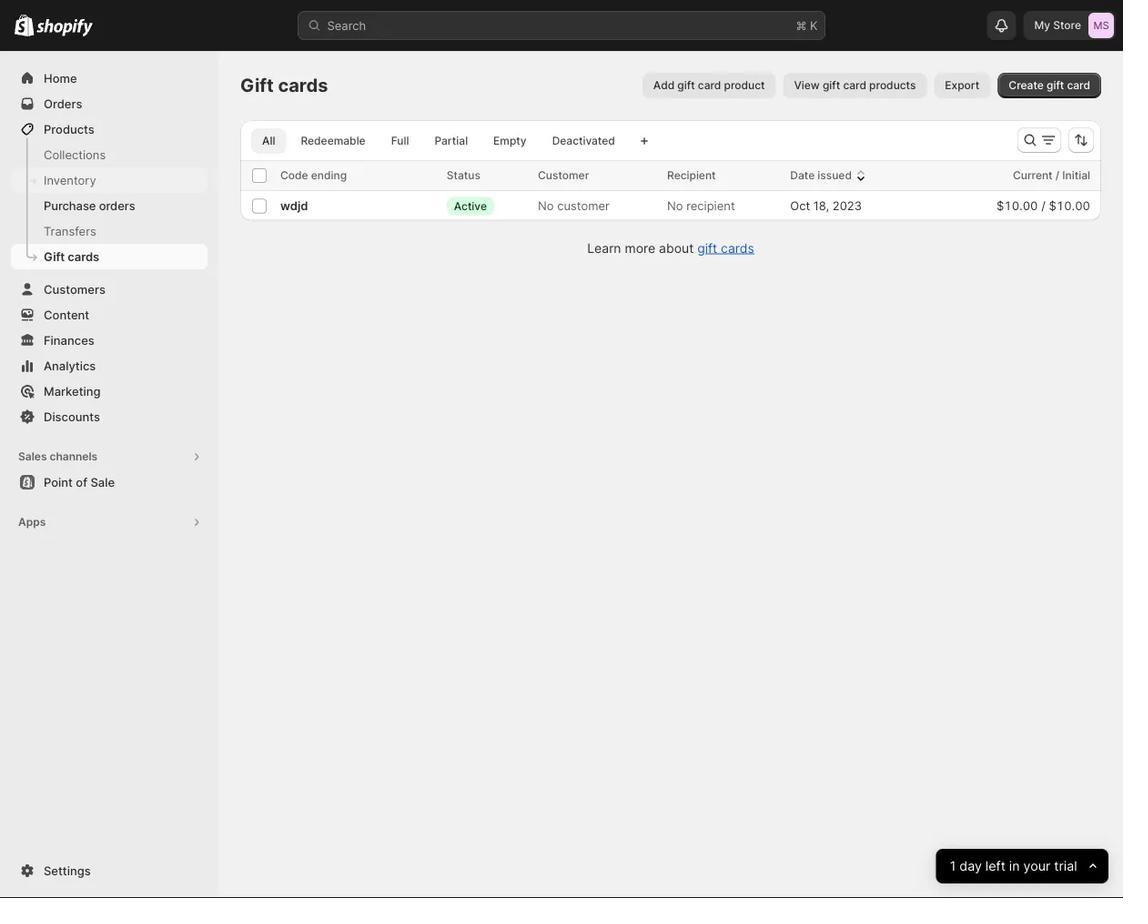 Task type: locate. For each thing, give the bounding box(es) containing it.
1 horizontal spatial shopify image
[[37, 19, 93, 37]]

home
[[44, 71, 77, 85]]

code ending
[[280, 169, 347, 182]]

1 horizontal spatial gift
[[240, 74, 274, 96]]

k
[[810, 18, 818, 32]]

tab list
[[248, 127, 630, 154]]

0 horizontal spatial $10.00
[[997, 199, 1038, 213]]

purchase orders
[[44, 198, 135, 213]]

sales
[[18, 450, 47, 463]]

cards down recipient
[[721, 240, 754, 256]]

no for no recipient
[[667, 199, 683, 213]]

2 card from the left
[[843, 79, 866, 92]]

card left product
[[698, 79, 721, 92]]

$10.00 down current
[[997, 199, 1038, 213]]

1 vertical spatial gift
[[44, 249, 65, 263]]

1 vertical spatial gift cards
[[44, 249, 99, 263]]

code ending button
[[280, 167, 365, 185]]

gift right create
[[1047, 79, 1064, 92]]

learn
[[587, 240, 621, 256]]

$10.00 down initial
[[1049, 199, 1090, 213]]

2 no from the left
[[667, 199, 683, 213]]

apps
[[18, 516, 46, 529]]

analytics link
[[11, 353, 208, 379]]

wdjd
[[280, 199, 308, 213]]

transfers link
[[11, 218, 208, 244]]

deactivated link
[[541, 128, 626, 154]]

customer
[[538, 169, 589, 182]]

purchase
[[44, 198, 96, 213]]

redeemable link
[[290, 128, 376, 154]]

2 horizontal spatial card
[[1067, 79, 1090, 92]]

card for products
[[843, 79, 866, 92]]

0 horizontal spatial /
[[1041, 199, 1046, 213]]

add gift card product link
[[642, 73, 776, 98]]

0 horizontal spatial no
[[538, 199, 554, 213]]

code
[[280, 169, 308, 182]]

gift for view
[[823, 79, 840, 92]]

no recipient
[[667, 199, 735, 213]]

finances link
[[11, 328, 208, 353]]

$10.00
[[997, 199, 1038, 213], [1049, 199, 1090, 213]]

tab list containing all
[[248, 127, 630, 154]]

export
[[945, 79, 980, 92]]

gift cards
[[240, 74, 328, 96], [44, 249, 99, 263]]

gift
[[240, 74, 274, 96], [44, 249, 65, 263]]

0 horizontal spatial gift
[[44, 249, 65, 263]]

card for product
[[698, 79, 721, 92]]

my store image
[[1088, 13, 1114, 38]]

no down customer
[[538, 199, 554, 213]]

1 horizontal spatial /
[[1055, 169, 1060, 182]]

/ down current / initial
[[1041, 199, 1046, 213]]

content
[[44, 308, 89, 322]]

1 vertical spatial /
[[1041, 199, 1046, 213]]

1 horizontal spatial $10.00
[[1049, 199, 1090, 213]]

apps button
[[11, 510, 208, 535]]

/ left initial
[[1055, 169, 1060, 182]]

card right create
[[1067, 79, 1090, 92]]

settings link
[[11, 858, 208, 884]]

1 $10.00 from the left
[[997, 199, 1038, 213]]

cards
[[278, 74, 328, 96], [721, 240, 754, 256], [68, 249, 99, 263]]

gift right view
[[823, 79, 840, 92]]

card left products
[[843, 79, 866, 92]]

in
[[1009, 859, 1020, 874]]

gift right add
[[677, 79, 695, 92]]

gift up all
[[240, 74, 274, 96]]

store
[[1053, 19, 1081, 32]]

date issued
[[790, 169, 852, 182]]

ending
[[311, 169, 347, 182]]

/
[[1055, 169, 1060, 182], [1041, 199, 1046, 213]]

shopify image
[[15, 14, 34, 36], [37, 19, 93, 37]]

no customer
[[538, 199, 610, 213]]

0 horizontal spatial gift cards
[[44, 249, 99, 263]]

issued
[[818, 169, 852, 182]]

date
[[790, 169, 815, 182]]

product
[[724, 79, 765, 92]]

active
[[454, 199, 487, 213]]

1 horizontal spatial card
[[843, 79, 866, 92]]

partial link
[[424, 128, 479, 154]]

cards up redeemable
[[278, 74, 328, 96]]

collections link
[[11, 142, 208, 167]]

gift cards down transfers at the top of page
[[44, 249, 99, 263]]

search
[[327, 18, 366, 32]]

0 horizontal spatial shopify image
[[15, 14, 34, 36]]

more
[[625, 240, 655, 256]]

current / initial
[[1013, 169, 1090, 182]]

all button
[[251, 128, 286, 154]]

gift for add
[[677, 79, 695, 92]]

2023
[[833, 199, 862, 213]]

$10.00 / $10.00
[[997, 199, 1090, 213]]

0 vertical spatial gift cards
[[240, 74, 328, 96]]

partial
[[434, 134, 468, 147]]

point of sale link
[[11, 470, 208, 495]]

your
[[1024, 859, 1051, 874]]

/ for $10.00
[[1041, 199, 1046, 213]]

1 horizontal spatial gift cards
[[240, 74, 328, 96]]

create gift card link
[[998, 73, 1101, 98]]

gift down transfers at the top of page
[[44, 249, 65, 263]]

gift cards up all
[[240, 74, 328, 96]]

customers
[[44, 282, 106, 296]]

view gift card products
[[794, 79, 916, 92]]

cards down transfers at the top of page
[[68, 249, 99, 263]]

1 horizontal spatial no
[[667, 199, 683, 213]]

day
[[960, 859, 982, 874]]

export button
[[934, 73, 990, 98]]

0 vertical spatial gift
[[240, 74, 274, 96]]

1 card from the left
[[698, 79, 721, 92]]

inventory link
[[11, 167, 208, 193]]

1 no from the left
[[538, 199, 554, 213]]

0 horizontal spatial card
[[698, 79, 721, 92]]

products
[[869, 79, 916, 92]]

no down recipient
[[667, 199, 683, 213]]

discounts
[[44, 410, 100, 424]]

/ inside button
[[1055, 169, 1060, 182]]

finances
[[44, 333, 94, 347]]

products
[[44, 122, 94, 136]]

0 vertical spatial /
[[1055, 169, 1060, 182]]

card
[[698, 79, 721, 92], [843, 79, 866, 92], [1067, 79, 1090, 92]]

collections
[[44, 147, 106, 162]]

1 day left in your trial button
[[936, 849, 1109, 884]]

gift cards link
[[697, 240, 754, 256]]



Task type: vqa. For each thing, say whether or not it's contained in the screenshot.
text box
no



Task type: describe. For each thing, give the bounding box(es) containing it.
add gift card product
[[653, 79, 765, 92]]

customer
[[557, 199, 610, 213]]

wdjd link
[[280, 199, 308, 213]]

date issued button
[[790, 167, 870, 185]]

left
[[986, 859, 1006, 874]]

content link
[[11, 302, 208, 328]]

status
[[447, 169, 480, 182]]

gift right the about
[[697, 240, 717, 256]]

transfers
[[44, 224, 96, 238]]

initial
[[1062, 169, 1090, 182]]

inventory
[[44, 173, 96, 187]]

discounts link
[[11, 404, 208, 430]]

settings
[[44, 864, 91, 878]]

2 $10.00 from the left
[[1049, 199, 1090, 213]]

about
[[659, 240, 694, 256]]

trial
[[1054, 859, 1077, 874]]

my
[[1034, 19, 1050, 32]]

oct 18, 2023
[[790, 199, 862, 213]]

orders
[[44, 96, 82, 111]]

sales channels button
[[11, 444, 208, 470]]

recipient
[[686, 199, 735, 213]]

products link
[[11, 116, 208, 142]]

home link
[[11, 66, 208, 91]]

purchase orders link
[[11, 193, 208, 218]]

full
[[391, 134, 409, 147]]

gift for create
[[1047, 79, 1064, 92]]

current
[[1013, 169, 1053, 182]]

view
[[794, 79, 820, 92]]

customers link
[[11, 277, 208, 302]]

sale
[[90, 475, 115, 489]]

18,
[[813, 199, 829, 213]]

1 horizontal spatial cards
[[278, 74, 328, 96]]

create
[[1009, 79, 1044, 92]]

oct
[[790, 199, 810, 213]]

1 day left in your trial
[[950, 859, 1077, 874]]

0 horizontal spatial cards
[[68, 249, 99, 263]]

add
[[653, 79, 675, 92]]

gift inside gift cards link
[[44, 249, 65, 263]]

create gift card
[[1009, 79, 1090, 92]]

empty link
[[482, 128, 538, 154]]

deactivated
[[552, 134, 615, 147]]

2 horizontal spatial cards
[[721, 240, 754, 256]]

learn more about gift cards
[[587, 240, 754, 256]]

marketing
[[44, 384, 101, 398]]

my store
[[1034, 19, 1081, 32]]

customer button
[[538, 167, 607, 185]]

current / initial button
[[1013, 167, 1109, 185]]

empty
[[493, 134, 527, 147]]

recipient
[[667, 169, 716, 182]]

1
[[950, 859, 956, 874]]

recipient button
[[667, 167, 734, 185]]

3 card from the left
[[1067, 79, 1090, 92]]

/ for current
[[1055, 169, 1060, 182]]

full link
[[380, 128, 420, 154]]

sales channels
[[18, 450, 98, 463]]

channels
[[50, 450, 98, 463]]

no for no customer
[[538, 199, 554, 213]]

view gift card products link
[[783, 73, 927, 98]]

orders
[[99, 198, 135, 213]]

all
[[262, 134, 275, 147]]

of
[[76, 475, 87, 489]]

point
[[44, 475, 73, 489]]

point of sale button
[[0, 470, 218, 495]]

redeemable
[[301, 134, 366, 147]]

⌘
[[796, 18, 807, 32]]

point of sale
[[44, 475, 115, 489]]

analytics
[[44, 359, 96, 373]]

marketing link
[[11, 379, 208, 404]]

⌘ k
[[796, 18, 818, 32]]

gift cards link
[[11, 244, 208, 269]]



